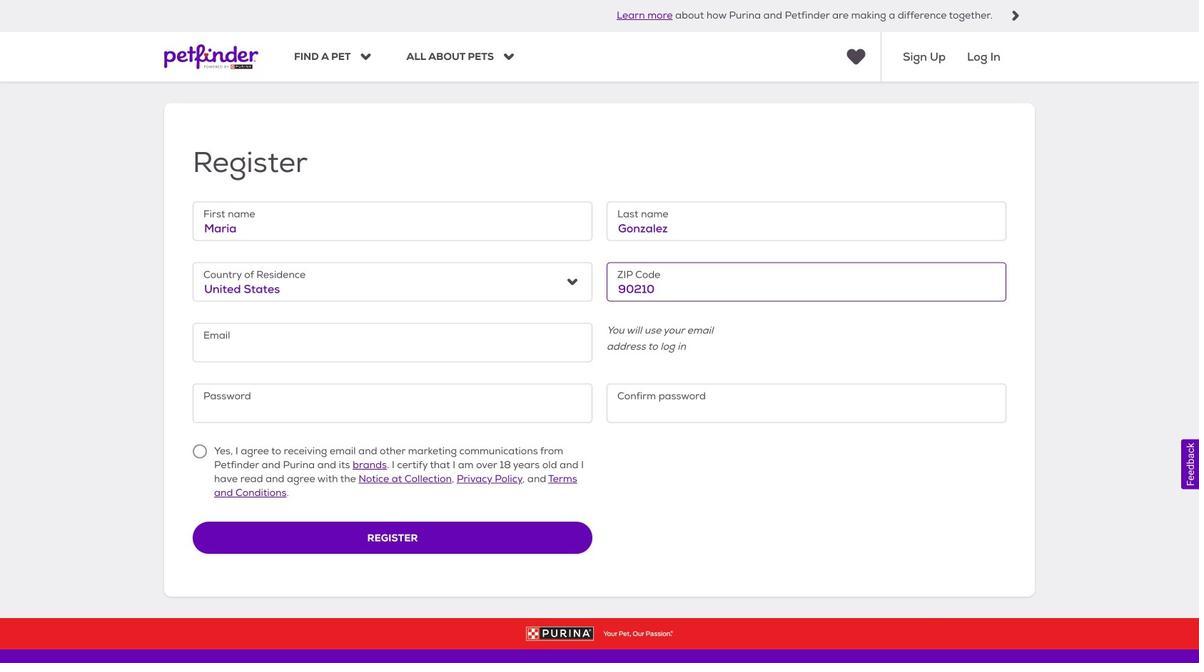 Task type: locate. For each thing, give the bounding box(es) containing it.
0 vertical spatial list item
[[192, 464, 255, 506]]

None text field
[[607, 202, 1006, 241]]

footer
[[0, 618, 1199, 663]]

1 vertical spatial list item
[[192, 630, 238, 659]]

None email field
[[193, 323, 592, 362]]

list item
[[192, 464, 255, 506], [192, 630, 238, 659]]

list
[[192, 464, 255, 659]]

None text field
[[193, 202, 592, 241]]

None password field
[[193, 384, 592, 423], [607, 384, 1006, 423], [193, 384, 592, 423], [607, 384, 1006, 423]]



Task type: describe. For each thing, give the bounding box(es) containing it.
purina your pet, our passion image
[[0, 627, 1199, 641]]

petfinder home image
[[164, 32, 258, 82]]

ZIP Code text field
[[607, 262, 1006, 302]]

1 list item from the top
[[192, 464, 255, 506]]

2 list item from the top
[[192, 630, 238, 659]]



Task type: vqa. For each thing, say whether or not it's contained in the screenshot.
text field
yes



